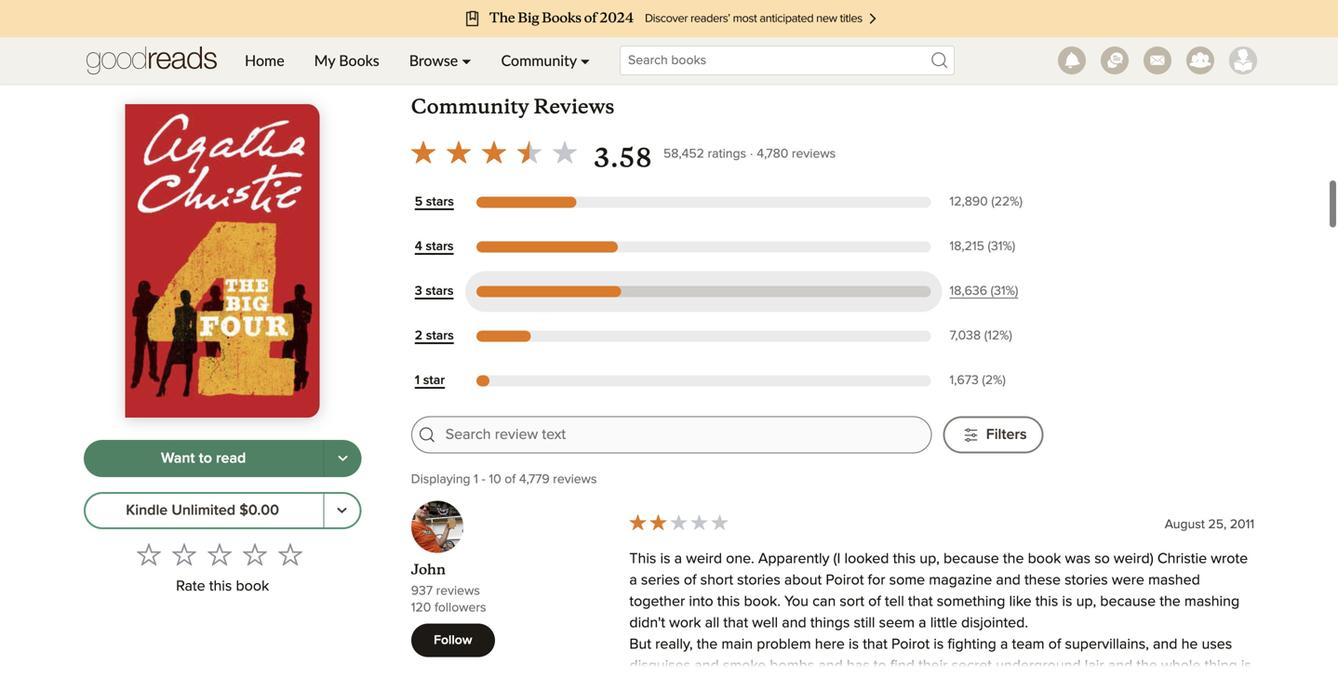 Task type: locate. For each thing, give the bounding box(es) containing it.
book down rate 4 out of 5 image
[[236, 579, 269, 594]]

this inside 'element'
[[209, 579, 232, 594]]

1 horizontal spatial that
[[863, 638, 888, 652]]

has right the know
[[567, 31, 590, 46]]

a down disjointed.
[[1001, 638, 1008, 652]]

4 stars from the top
[[426, 329, 454, 342]]

because up "magazine"
[[944, 552, 999, 567]]

1 vertical spatial to
[[199, 451, 212, 466]]

to right want
[[199, 451, 212, 466]]

(31%)
[[988, 240, 1016, 253], [991, 285, 1019, 298]]

1 ▾ from the left
[[462, 51, 471, 69]]

0 vertical spatial up,
[[920, 552, 940, 567]]

0 horizontal spatial ▾
[[462, 51, 471, 69]]

reviews up followers
[[436, 585, 480, 598]]

and up like
[[996, 573, 1021, 588]]

1 horizontal spatial reviews
[[553, 473, 597, 486]]

stars
[[426, 195, 454, 208], [426, 240, 454, 253], [426, 285, 454, 298], [426, 329, 454, 342]]

0 horizontal spatial 1
[[415, 374, 420, 387]]

of
[[505, 473, 516, 486], [684, 573, 697, 588], [869, 595, 881, 610], [1049, 638, 1061, 652]]

number of ratings and percentage of total ratings element down (12%)
[[946, 372, 1044, 390]]

1 vertical spatial book.
[[744, 595, 781, 610]]

stars right 2
[[426, 329, 454, 342]]

1 vertical spatial book
[[236, 579, 269, 594]]

1 vertical spatial (31%)
[[991, 285, 1019, 298]]

number of ratings and percentage of total ratings element containing 18,636 (31%)
[[946, 283, 1044, 301]]

john
[[411, 561, 446, 579]]

number of ratings and percentage of total ratings element containing 18,215 (31%)
[[946, 238, 1044, 256]]

stars right 4
[[426, 240, 454, 253]]

$0.00
[[239, 504, 279, 518]]

about
[[785, 573, 822, 588]]

smoke
[[723, 659, 766, 674]]

followers
[[435, 602, 486, 615]]

apparently
[[758, 552, 830, 567]]

18,636
[[950, 285, 988, 298]]

number of ratings and percentage of total ratings element
[[946, 194, 1044, 211], [946, 238, 1044, 256], [946, 283, 1044, 301], [946, 328, 1044, 345], [946, 372, 1044, 390]]

because down were
[[1100, 595, 1156, 610]]

1 horizontal spatial ▾
[[581, 51, 590, 69]]

2 ▾ from the left
[[581, 51, 590, 69]]

you
[[785, 595, 809, 610]]

stars right the 5
[[426, 195, 454, 208]]

25,
[[1209, 518, 1227, 531]]

seem
[[879, 616, 915, 631]]

that down the still
[[863, 638, 888, 652]]

1 vertical spatial that
[[724, 616, 748, 631]]

0 horizontal spatial up,
[[920, 552, 940, 567]]

book up these
[[1028, 552, 1061, 567]]

1 number of ratings and percentage of total ratings element from the top
[[946, 194, 1044, 211]]

main
[[722, 638, 753, 652]]

problem
[[757, 638, 811, 652]]

to right 'it' at the top of page
[[792, 31, 805, 46]]

Search by book title or ISBN text field
[[620, 46, 955, 75]]

no one you know has read this book. recommend it to a friend!
[[448, 31, 862, 46]]

18,215
[[950, 240, 985, 253]]

wrote
[[1211, 552, 1248, 567]]

1 vertical spatial read
[[216, 451, 246, 466]]

poirot up find
[[892, 638, 930, 652]]

series
[[641, 573, 680, 588]]

0 horizontal spatial because
[[944, 552, 999, 567]]

0 horizontal spatial read
[[216, 451, 246, 466]]

(31%) for 18,636 (31%)
[[991, 285, 1019, 298]]

of up into on the bottom right
[[684, 573, 697, 588]]

to inside 'button'
[[199, 451, 212, 466]]

number of ratings and percentage of total ratings element for 4 stars
[[946, 238, 1044, 256]]

read inside 'button'
[[216, 451, 246, 466]]

to left find
[[874, 659, 887, 674]]

2 horizontal spatial that
[[908, 595, 933, 610]]

community ▾
[[501, 51, 590, 69]]

number of ratings and percentage of total ratings element up the "18,215 (31%)"
[[946, 194, 1044, 211]]

read right the know
[[594, 31, 624, 46]]

0 vertical spatial book
[[1028, 552, 1061, 567]]

0 vertical spatial has
[[567, 31, 590, 46]]

7,038 (12%)
[[950, 329, 1013, 342]]

0 vertical spatial poirot
[[826, 573, 864, 588]]

didn't
[[630, 616, 665, 631]]

books
[[339, 51, 379, 69]]

weird)
[[1114, 552, 1154, 567]]

and down "you"
[[782, 616, 807, 631]]

number of ratings and percentage of total ratings element for 5 stars
[[946, 194, 1044, 211]]

a left weird on the bottom right
[[674, 552, 682, 567]]

1 vertical spatial 1
[[474, 473, 478, 486]]

community
[[501, 51, 577, 69], [411, 94, 529, 119]]

uses
[[1202, 638, 1233, 652]]

want to read
[[161, 451, 246, 466]]

number of ratings and percentage of total ratings element for 2 stars
[[946, 328, 1044, 345]]

were
[[1112, 573, 1145, 588]]

number of ratings and percentage of total ratings element containing 12,890 (22%)
[[946, 194, 1044, 211]]

star
[[423, 374, 445, 387]]

rating 2 out of 5 image
[[628, 512, 730, 533]]

2 stars from the top
[[426, 240, 454, 253]]

browse ▾
[[409, 51, 471, 69]]

book inside this is a weird one. apparently (i looked this up, because the book was so weird) christie wrote a series of short stories about poirot for some magazine and these stories were mashed together into this book. you can sort of tell that something like this is up, because the mashing didn't work all that well and things still seem a little disjointed. but really, the main problem here is that poirot is fighting a team of supervillains, and he uses disguises and smoke bombs and has to find their secret underground lair and the whole thing i
[[1028, 552, 1061, 567]]

community for community reviews
[[411, 94, 529, 119]]

2 stars
[[415, 329, 454, 342]]

disguises
[[630, 659, 691, 674]]

reviews right 4,780
[[792, 147, 836, 161]]

1 horizontal spatial 1
[[474, 473, 478, 486]]

follow
[[434, 634, 472, 647]]

120
[[411, 602, 431, 615]]

1 horizontal spatial stories
[[1065, 573, 1108, 588]]

things
[[811, 616, 850, 631]]

0 horizontal spatial book.
[[654, 31, 691, 46]]

stars right 3
[[426, 285, 454, 298]]

community down the know
[[501, 51, 577, 69]]

1 stories from the left
[[737, 573, 781, 588]]

but
[[630, 638, 652, 652]]

and down supervillains,
[[1108, 659, 1133, 674]]

3.58
[[594, 142, 652, 174]]

christie
[[1158, 552, 1207, 567]]

that down some
[[908, 595, 933, 610]]

1 horizontal spatial because
[[1100, 595, 1156, 610]]

▾ up reviews
[[581, 51, 590, 69]]

2 vertical spatial to
[[874, 659, 887, 674]]

stars for 2 stars
[[426, 329, 454, 342]]

1 horizontal spatial book.
[[744, 595, 781, 610]]

2 horizontal spatial reviews
[[792, 147, 836, 161]]

2 vertical spatial reviews
[[436, 585, 480, 598]]

poirot up sort in the bottom right of the page
[[826, 573, 864, 588]]

community up rating 3.58 out of 5 image
[[411, 94, 529, 119]]

None search field
[[605, 46, 970, 75]]

number of ratings and percentage of total ratings element containing 1,673 (2%)
[[946, 372, 1044, 390]]

home image
[[87, 37, 217, 84]]

these
[[1025, 573, 1061, 588]]

you
[[500, 31, 524, 46]]

2
[[415, 329, 423, 342]]

has
[[567, 31, 590, 46], [847, 659, 870, 674]]

want to read button
[[84, 440, 324, 478]]

stories down was
[[1065, 573, 1108, 588]]

number of ratings and percentage of total ratings element containing 7,038 (12%)
[[946, 328, 1044, 345]]

stories
[[737, 573, 781, 588], [1065, 573, 1108, 588]]

1 vertical spatial has
[[847, 659, 870, 674]]

0 vertical spatial 1
[[415, 374, 420, 387]]

ratings
[[708, 147, 747, 161]]

5 number of ratings and percentage of total ratings element from the top
[[946, 372, 1044, 390]]

0 vertical spatial to
[[792, 31, 805, 46]]

3 number of ratings and percentage of total ratings element from the top
[[946, 283, 1044, 301]]

my books
[[314, 51, 379, 69]]

-
[[482, 473, 486, 486]]

1 vertical spatial reviews
[[553, 473, 597, 486]]

0 horizontal spatial book
[[236, 579, 269, 594]]

2 number of ratings and percentage of total ratings element from the top
[[946, 238, 1044, 256]]

profile image for john. image
[[411, 501, 463, 553]]

1 left -
[[474, 473, 478, 486]]

0 vertical spatial (31%)
[[988, 240, 1016, 253]]

rate this book element
[[84, 537, 362, 601]]

book. inside this is a weird one. apparently (i looked this up, because the book was so weird) christie wrote a series of short stories about poirot for some magazine and these stories were mashed together into this book. you can sort of tell that something like this is up, because the mashing didn't work all that well and things still seem a little disjointed. but really, the main problem here is that poirot is fighting a team of supervillains, and he uses disguises and smoke bombs and has to find their secret underground lair and the whole thing i
[[744, 595, 781, 610]]

▾
[[462, 51, 471, 69], [581, 51, 590, 69]]

reviews right the 4,779
[[553, 473, 597, 486]]

book. up well
[[744, 595, 781, 610]]

1 horizontal spatial book
[[1028, 552, 1061, 567]]

0 vertical spatial community
[[501, 51, 577, 69]]

3 stars from the top
[[426, 285, 454, 298]]

0 horizontal spatial to
[[199, 451, 212, 466]]

1 vertical spatial community
[[411, 94, 529, 119]]

number of ratings and percentage of total ratings element up (12%)
[[946, 283, 1044, 301]]

book. left recommend
[[654, 31, 691, 46]]

number of ratings and percentage of total ratings element up (2%)
[[946, 328, 1044, 345]]

this
[[630, 552, 657, 567]]

12,890 (22%)
[[950, 195, 1023, 208]]

1 vertical spatial up,
[[1077, 595, 1097, 610]]

the up like
[[1003, 552, 1024, 567]]

0 horizontal spatial poirot
[[826, 573, 864, 588]]

1 horizontal spatial read
[[594, 31, 624, 46]]

stars for 3 stars
[[426, 285, 454, 298]]

book.
[[654, 31, 691, 46], [744, 595, 781, 610]]

(31%) right 18,636
[[991, 285, 1019, 298]]

1 horizontal spatial poirot
[[892, 638, 930, 652]]

0 horizontal spatial stories
[[737, 573, 781, 588]]

rating 0 out of 5 group
[[131, 537, 308, 572]]

0 horizontal spatial has
[[567, 31, 590, 46]]

the left "whole"
[[1137, 659, 1158, 674]]

read right want
[[216, 451, 246, 466]]

fighting
[[948, 638, 997, 652]]

the
[[1003, 552, 1024, 567], [1160, 595, 1181, 610], [697, 638, 718, 652], [1137, 659, 1158, 674]]

something
[[937, 595, 1006, 610]]

reviews inside 58,452 ratings and 4,780 reviews figure
[[792, 147, 836, 161]]

up, down was
[[1077, 595, 1097, 610]]

rate
[[176, 579, 205, 594]]

0 horizontal spatial reviews
[[436, 585, 480, 598]]

secret
[[952, 659, 992, 674]]

(31%) right "18,215"
[[988, 240, 1016, 253]]

a
[[809, 31, 817, 46], [674, 552, 682, 567], [630, 573, 637, 588], [919, 616, 927, 631], [1001, 638, 1008, 652]]

so
[[1095, 552, 1110, 567]]

really,
[[655, 638, 693, 652]]

1 stars from the top
[[426, 195, 454, 208]]

number of ratings and percentage of total ratings element up 18,636 (31%) at right top
[[946, 238, 1044, 256]]

rate 2 out of 5 image
[[172, 543, 197, 567]]

stories down one.
[[737, 573, 781, 588]]

to
[[792, 31, 805, 46], [199, 451, 212, 466], [874, 659, 887, 674]]

▾ down no
[[462, 51, 471, 69]]

0 vertical spatial book.
[[654, 31, 691, 46]]

1 horizontal spatial has
[[847, 659, 870, 674]]

short
[[701, 573, 734, 588]]

august 25, 2011
[[1165, 518, 1255, 531]]

for
[[868, 573, 886, 588]]

work
[[669, 616, 701, 631]]

Search review text search field
[[446, 424, 920, 446]]

thing
[[1205, 659, 1238, 674]]

up,
[[920, 552, 940, 567], [1077, 595, 1097, 610]]

up, up some
[[920, 552, 940, 567]]

to inside this is a weird one. apparently (i looked this up, because the book was so weird) christie wrote a series of short stories about poirot for some magazine and these stories were mashed together into this book. you can sort of tell that something like this is up, because the mashing didn't work all that well and things still seem a little disjointed. but really, the main problem here is that poirot is fighting a team of supervillains, and he uses disguises and smoke bombs and has to find their secret underground lair and the whole thing i
[[874, 659, 887, 674]]

4 number of ratings and percentage of total ratings element from the top
[[946, 328, 1044, 345]]

1 horizontal spatial to
[[792, 31, 805, 46]]

rate 5 out of 5 image
[[278, 543, 303, 567]]

0 vertical spatial reviews
[[792, 147, 836, 161]]

and down here
[[818, 659, 843, 674]]

sort
[[840, 595, 865, 610]]

is down little
[[934, 638, 944, 652]]

has down the still
[[847, 659, 870, 674]]

that up main
[[724, 616, 748, 631]]

rating 3.58 out of 5 image
[[406, 134, 582, 170]]

2 horizontal spatial to
[[874, 659, 887, 674]]

0 vertical spatial read
[[594, 31, 624, 46]]

displaying
[[411, 473, 471, 486]]

disjointed.
[[962, 616, 1029, 631]]

1 left star
[[415, 374, 420, 387]]

team
[[1012, 638, 1045, 652]]

rate 1 out of 5 image
[[137, 543, 161, 567]]



Task type: vqa. For each thing, say whether or not it's contained in the screenshot.
Lettice
no



Task type: describe. For each thing, give the bounding box(es) containing it.
bombs
[[770, 659, 815, 674]]

mashing
[[1185, 595, 1240, 610]]

(2%)
[[982, 374, 1006, 387]]

(22%)
[[992, 195, 1023, 208]]

number of ratings and percentage of total ratings element for 3 stars
[[946, 283, 1044, 301]]

average rating of 3.58 stars. figure
[[406, 134, 664, 176]]

kindle unlimited $0.00
[[126, 504, 279, 518]]

of left tell
[[869, 595, 881, 610]]

0 vertical spatial because
[[944, 552, 999, 567]]

my
[[314, 51, 335, 69]]

1 vertical spatial because
[[1100, 595, 1156, 610]]

58,452
[[664, 147, 705, 161]]

follow button
[[411, 624, 495, 658]]

3
[[415, 285, 422, 298]]

filters button
[[944, 416, 1044, 454]]

rate 4 out of 5 image
[[243, 543, 267, 567]]

well
[[752, 616, 778, 631]]

want
[[161, 451, 195, 466]]

number of ratings and percentage of total ratings element for 1 star
[[946, 372, 1044, 390]]

5 stars
[[415, 195, 454, 208]]

know
[[528, 31, 563, 46]]

looked
[[845, 552, 889, 567]]

together
[[630, 595, 685, 610]]

4 stars
[[415, 240, 454, 253]]

browse ▾ link
[[394, 37, 486, 84]]

review by john element
[[411, 501, 1255, 679]]

home
[[245, 51, 284, 69]]

filters
[[986, 428, 1027, 443]]

lair
[[1085, 659, 1105, 674]]

one.
[[726, 552, 755, 567]]

10
[[489, 473, 501, 486]]

▾ for browse ▾
[[462, 51, 471, 69]]

into
[[689, 595, 714, 610]]

underground
[[996, 659, 1081, 674]]

3 stars
[[415, 285, 454, 298]]

tell
[[885, 595, 905, 610]]

0 horizontal spatial that
[[724, 616, 748, 631]]

unlimited
[[172, 504, 236, 518]]

community for community ▾
[[501, 51, 577, 69]]

recommend it to a friend! link
[[695, 31, 862, 46]]

this is a weird one. apparently (i looked this up, because the book was so weird) christie wrote a series of short stories about poirot for some magazine and these stories were mashed together into this book. you can sort of tell that something like this is up, because the mashing didn't work all that well and things still seem a little disjointed. but really, the main problem here is that poirot is fighting a team of supervillains, and he uses disguises and smoke bombs and has to find their secret underground lair and the whole thing i
[[630, 552, 1252, 679]]

still
[[854, 616, 875, 631]]

4,780
[[757, 147, 789, 161]]

of right 10 on the left of page
[[505, 473, 516, 486]]

and left he
[[1153, 638, 1178, 652]]

stars for 5 stars
[[426, 195, 454, 208]]

4
[[415, 240, 422, 253]]

was
[[1065, 552, 1091, 567]]

community ▾ link
[[486, 37, 605, 84]]

(31%) for 18,215 (31%)
[[988, 240, 1016, 253]]

their
[[919, 659, 948, 674]]

a left little
[[919, 616, 927, 631]]

a left friend!
[[809, 31, 817, 46]]

58,452 ratings and 4,780 reviews figure
[[664, 142, 836, 164]]

is down the still
[[849, 638, 859, 652]]

is down was
[[1062, 595, 1073, 610]]

the down all
[[697, 638, 718, 652]]

whole
[[1162, 659, 1201, 674]]

1,673
[[950, 374, 979, 387]]

rate 3 out of 5 image
[[208, 543, 232, 567]]

august 25, 2011 link
[[1165, 518, 1255, 531]]

4,779
[[519, 473, 550, 486]]

12,890
[[950, 195, 988, 208]]

1,673 (2%)
[[950, 374, 1006, 387]]

community reviews
[[411, 94, 615, 119]]

0 vertical spatial that
[[908, 595, 933, 610]]

18,215 (31%)
[[950, 240, 1016, 253]]

(12%)
[[985, 329, 1013, 342]]

2 stories from the left
[[1065, 573, 1108, 588]]

john 937 reviews 120 followers
[[411, 561, 486, 615]]

my books link
[[299, 37, 394, 84]]

of right team in the right of the page
[[1049, 638, 1061, 652]]

weird
[[686, 552, 722, 567]]

can
[[813, 595, 836, 610]]

he
[[1182, 638, 1198, 652]]

kindle
[[126, 504, 168, 518]]

58,452 ratings
[[664, 147, 747, 161]]

book inside 'element'
[[236, 579, 269, 594]]

and left smoke
[[695, 659, 719, 674]]

is up series
[[660, 552, 671, 567]]

2 vertical spatial that
[[863, 638, 888, 652]]

reviews inside the john 937 reviews 120 followers
[[436, 585, 480, 598]]

2011
[[1230, 518, 1255, 531]]

has inside this is a weird one. apparently (i looked this up, because the book was so weird) christie wrote a series of short stories about poirot for some magazine and these stories were mashed together into this book. you can sort of tell that something like this is up, because the mashing didn't work all that well and things still seem a little disjointed. but really, the main problem here is that poirot is fighting a team of supervillains, and he uses disguises and smoke bombs and has to find their secret underground lair and the whole thing i
[[847, 659, 870, 674]]

august
[[1165, 518, 1205, 531]]

reviews
[[534, 94, 615, 119]]

(i
[[834, 552, 841, 567]]

18,636 (31%)
[[950, 285, 1019, 298]]

the down mashed
[[1160, 595, 1181, 610]]

1 vertical spatial poirot
[[892, 638, 930, 652]]

one
[[471, 31, 496, 46]]

7,038
[[950, 329, 981, 342]]

displaying 1 - 10 of 4,779 reviews
[[411, 473, 597, 486]]

a down this
[[630, 573, 637, 588]]

stars for 4 stars
[[426, 240, 454, 253]]

▾ for community ▾
[[581, 51, 590, 69]]

1 horizontal spatial up,
[[1077, 595, 1097, 610]]

4,780 reviews
[[757, 147, 836, 161]]

no
[[448, 31, 468, 46]]

profile image for sam green. image
[[1230, 47, 1257, 74]]

5
[[415, 195, 423, 208]]

little
[[930, 616, 958, 631]]

rate this book
[[176, 579, 269, 594]]



